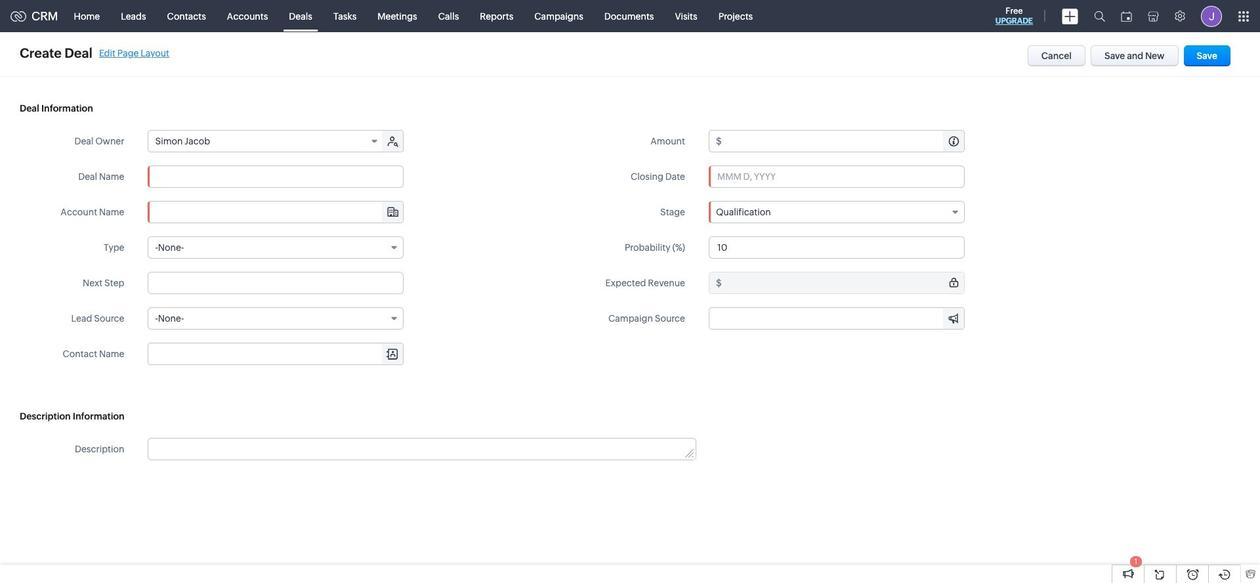 Task type: locate. For each thing, give the bounding box(es) containing it.
None text field
[[148, 165, 404, 188], [149, 202, 403, 223], [709, 236, 965, 259], [149, 343, 403, 364], [148, 165, 404, 188], [149, 202, 403, 223], [709, 236, 965, 259], [149, 343, 403, 364]]

MMM D, YYYY text field
[[709, 165, 965, 188]]

None field
[[149, 131, 384, 152], [709, 201, 965, 223], [149, 202, 403, 223], [148, 236, 404, 259], [148, 307, 404, 330], [710, 308, 965, 329], [149, 343, 403, 364], [149, 131, 384, 152], [709, 201, 965, 223], [149, 202, 403, 223], [148, 236, 404, 259], [148, 307, 404, 330], [710, 308, 965, 329], [149, 343, 403, 364]]

profile image
[[1202, 6, 1223, 27]]

None text field
[[724, 131, 965, 152], [148, 272, 404, 294], [724, 272, 965, 293], [149, 439, 696, 460], [724, 131, 965, 152], [148, 272, 404, 294], [724, 272, 965, 293], [149, 439, 696, 460]]

create menu element
[[1054, 0, 1087, 32]]



Task type: describe. For each thing, give the bounding box(es) containing it.
calendar image
[[1121, 11, 1133, 21]]

profile element
[[1194, 0, 1230, 32]]

create menu image
[[1062, 8, 1079, 24]]

search image
[[1095, 11, 1106, 22]]

search element
[[1087, 0, 1114, 32]]

logo image
[[11, 11, 26, 21]]



Task type: vqa. For each thing, say whether or not it's contained in the screenshot.
Mapping
no



